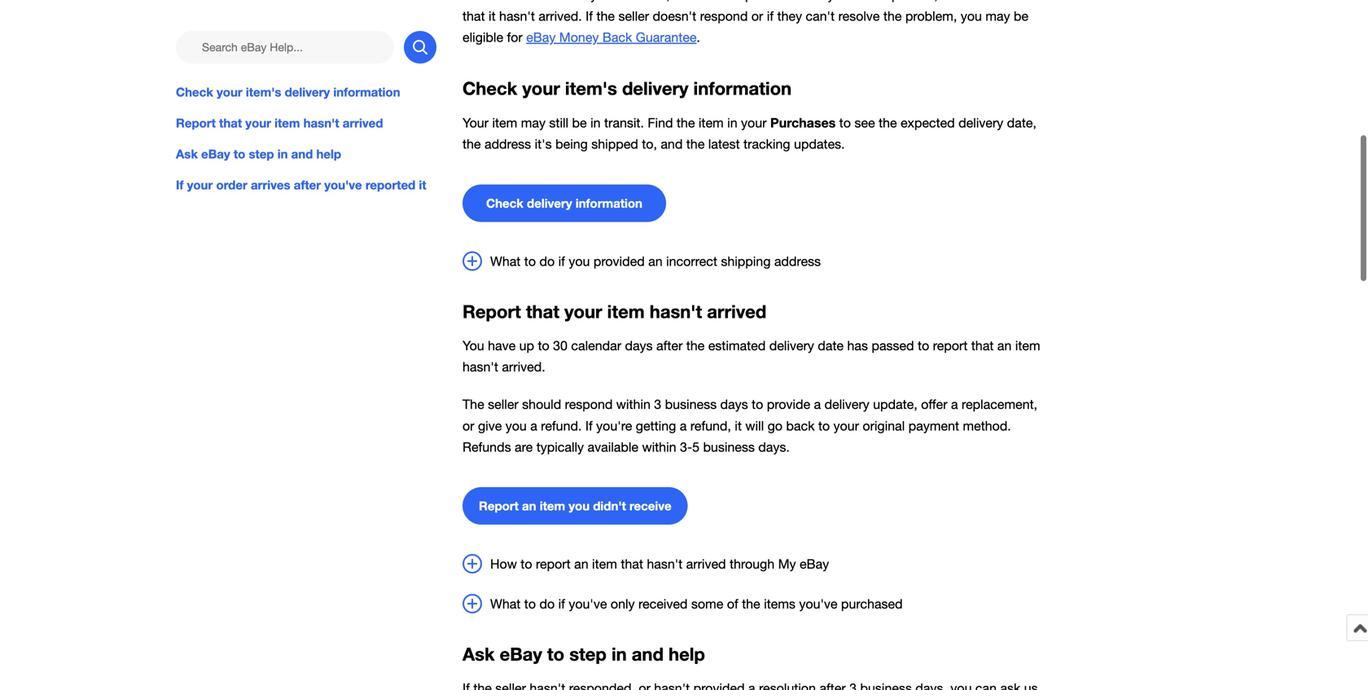 Task type: describe. For each thing, give the bounding box(es) containing it.
reported
[[366, 178, 416, 192]]

refund,
[[691, 418, 732, 433]]

0 horizontal spatial step
[[249, 147, 274, 161]]

may inside first check the delivery information, and if the expected delivery date has passed, let the seller know that it hasn't arrived. if the seller doesn't respond or if they can't resolve the problem, you may be eligible for
[[986, 9, 1011, 24]]

3
[[654, 397, 662, 412]]

guarantee
[[636, 30, 697, 45]]

original
[[863, 418, 905, 433]]

or inside the seller should respond within 3 business days to provide a delivery update, offer a replacement, or give you a refund. if you're getting a refund, it will go back to your original payment method. refunds are typically available within 3-5 business days.
[[463, 418, 475, 433]]

and inside first check the delivery information, and if the expected delivery date has passed, let the seller know that it hasn't arrived. if the seller doesn't respond or if they can't resolve the problem, you may be eligible for
[[674, 0, 696, 2]]

the seller should respond within 3 business days to provide a delivery update, offer a replacement, or give you a refund. if you're getting a refund, it will go back to your original payment method. refunds are typically available within 3-5 business days.
[[463, 397, 1038, 455]]

my
[[779, 556, 796, 572]]

latest
[[709, 137, 740, 152]]

a up back
[[814, 397, 821, 412]]

delivery up your item may still be in transit. find the item in your purchases
[[622, 77, 689, 99]]

1 vertical spatial report
[[463, 300, 521, 322]]

0 horizontal spatial information
[[333, 85, 400, 99]]

1 vertical spatial arrived
[[707, 300, 767, 322]]

shipped
[[592, 137, 639, 152]]

hasn't down the incorrect
[[650, 300, 702, 322]]

first check the delivery information, and if the expected delivery date has passed, let the seller know that it hasn't arrived. if the seller doesn't respond or if they can't resolve the problem, you may be eligible for
[[463, 0, 1047, 45]]

go
[[768, 418, 783, 433]]

30
[[553, 338, 568, 353]]

in down "only"
[[612, 643, 627, 665]]

item down check your item's delivery information link
[[275, 116, 300, 130]]

1 vertical spatial help
[[669, 643, 705, 665]]

what for what to do if you've only received some of the items you've purchased
[[490, 596, 521, 611]]

you inside first check the delivery information, and if the expected delivery date has passed, let the seller know that it hasn't arrived. if the seller doesn't respond or if they can't resolve the problem, you may be eligible for
[[961, 9, 982, 24]]

be inside first check the delivery information, and if the expected delivery date has passed, let the seller know that it hasn't arrived. if the seller doesn't respond or if they can't resolve the problem, you may be eligible for
[[1014, 9, 1029, 24]]

an inside you have up to 30 calendar days after the estimated delivery date has passed to report that an item hasn't arrived.
[[998, 338, 1012, 353]]

that up up
[[526, 300, 560, 322]]

and up if your order arrives after you've reported it
[[291, 147, 313, 161]]

tracking
[[744, 137, 791, 152]]

are
[[515, 439, 533, 455]]

0 vertical spatial seller
[[981, 0, 1012, 2]]

ebay inside dropdown button
[[800, 556, 830, 572]]

the inside dropdown button
[[742, 596, 761, 611]]

still
[[549, 115, 569, 130]]

you inside what to do if you provided an incorrect shipping address dropdown button
[[569, 254, 590, 269]]

address inside dropdown button
[[775, 254, 821, 269]]

expected inside to see the expected delivery date, the address it's being shipped to, and the latest tracking updates.
[[901, 115, 955, 130]]

it inside if your order arrives after you've reported it link
[[419, 178, 427, 192]]

report for report that your item hasn't arrived link
[[176, 116, 216, 130]]

0 horizontal spatial item's
[[246, 85, 281, 99]]

what to do if you provided an incorrect shipping address button
[[463, 251, 1051, 272]]

date inside first check the delivery information, and if the expected delivery date has passed, let the seller know that it hasn't arrived. if the seller doesn't respond or if they can't resolve the problem, you may be eligible for
[[838, 0, 864, 2]]

an down are
[[522, 499, 537, 513]]

delivery down it's
[[527, 196, 572, 210]]

expected inside first check the delivery information, and if the expected delivery date has passed, let the seller know that it hasn't arrived. if the seller doesn't respond or if they can't resolve the problem, you may be eligible for
[[732, 0, 786, 2]]

your up the calendar
[[565, 300, 603, 322]]

your up still
[[523, 77, 560, 99]]

arrives
[[251, 178, 291, 192]]

incorrect
[[667, 254, 718, 269]]

report for 'report an item you didn't receive' link
[[479, 499, 519, 513]]

didn't
[[593, 499, 626, 513]]

address inside to see the expected delivery date, the address it's being shipped to, and the latest tracking updates.
[[485, 137, 531, 152]]

received
[[639, 596, 688, 611]]

report that your item hasn't arrived link
[[176, 114, 437, 132]]

1 horizontal spatial check your item's delivery information
[[463, 77, 792, 99]]

refunds
[[463, 439, 511, 455]]

check your item's delivery information link
[[176, 83, 437, 101]]

if left 'they'
[[767, 9, 774, 24]]

will
[[746, 418, 764, 433]]

the inside you have up to 30 calendar days after the estimated delivery date has passed to report that an item hasn't arrived.
[[687, 338, 705, 353]]

it's
[[535, 137, 552, 152]]

to inside to see the expected delivery date, the address it's being shipped to, and the latest tracking updates.
[[840, 115, 851, 130]]

money
[[560, 30, 599, 45]]

5
[[693, 439, 700, 455]]

first
[[463, 0, 488, 2]]

report an item you didn't receive link
[[463, 487, 688, 525]]

item inside you have up to 30 calendar days after the estimated delivery date has passed to report that an item hasn't arrived.
[[1016, 338, 1041, 353]]

update,
[[873, 397, 918, 412]]

check
[[492, 0, 527, 2]]

what to do if you've only received some of the items you've purchased button
[[463, 594, 1051, 614]]

can't
[[806, 9, 835, 24]]

through
[[730, 556, 775, 572]]

see
[[855, 115, 875, 130]]

that inside dropdown button
[[621, 556, 644, 572]]

to see the expected delivery date, the address it's being shipped to, and the latest tracking updates.
[[463, 115, 1037, 152]]

the inside your item may still be in transit. find the item in your purchases
[[677, 115, 695, 130]]

to inside dropdown button
[[525, 596, 536, 611]]

.
[[697, 30, 701, 45]]

have
[[488, 338, 516, 353]]

receive
[[630, 499, 672, 513]]

being
[[556, 137, 588, 152]]

days.
[[759, 439, 790, 455]]

problem,
[[906, 9, 958, 24]]

replacement,
[[962, 397, 1038, 412]]

what to do if you provided an incorrect shipping address
[[490, 254, 821, 269]]

respond inside the seller should respond within 3 business days to provide a delivery update, offer a replacement, or give you a refund. if you're getting a refund, it will go back to your original payment method. refunds are typically available within 3-5 business days.
[[565, 397, 613, 412]]

ebay money back guarantee .
[[527, 30, 701, 45]]

how
[[490, 556, 517, 572]]

know
[[1016, 0, 1047, 2]]

date,
[[1008, 115, 1037, 130]]

items
[[764, 596, 796, 611]]

report an item you didn't receive
[[479, 499, 672, 513]]

2 horizontal spatial information
[[694, 77, 792, 99]]

method.
[[963, 418, 1012, 433]]

report inside dropdown button
[[536, 556, 571, 572]]

transit.
[[605, 115, 644, 130]]

if your order arrives after you've reported it
[[176, 178, 427, 192]]

shipping
[[721, 254, 771, 269]]

3-
[[680, 439, 693, 455]]

getting
[[636, 418, 676, 433]]

0 vertical spatial arrived
[[343, 116, 383, 130]]

1 horizontal spatial ask ebay to step in and help
[[463, 643, 705, 665]]

arrived. for up
[[502, 359, 546, 375]]

you inside 'report an item you didn't receive' link
[[569, 499, 590, 513]]

0 vertical spatial after
[[294, 178, 321, 192]]

date inside you have up to 30 calendar days after the estimated delivery date has passed to report that an item hasn't arrived.
[[818, 338, 844, 353]]

ask ebay to step in and help link
[[176, 145, 437, 163]]

order
[[216, 178, 248, 192]]

what for what to do if you provided an incorrect shipping address
[[490, 254, 521, 269]]

item up the calendar
[[608, 300, 645, 322]]

or inside first check the delivery information, and if the expected delivery date has passed, let the seller know that it hasn't arrived. if the seller doesn't respond or if they can't resolve the problem, you may be eligible for
[[752, 9, 764, 24]]

let
[[942, 0, 956, 2]]

doesn't
[[653, 9, 697, 24]]

you're
[[597, 418, 633, 433]]

delivery inside to see the expected delivery date, the address it's being shipped to, and the latest tracking updates.
[[959, 115, 1004, 130]]

some
[[692, 596, 724, 611]]

estimated
[[709, 338, 766, 353]]

0 vertical spatial within
[[617, 397, 651, 412]]

back
[[603, 30, 633, 45]]

your
[[463, 115, 489, 130]]

up
[[520, 338, 535, 353]]

report that your item hasn't arrived inside report that your item hasn't arrived link
[[176, 116, 383, 130]]

has inside first check the delivery information, and if the expected delivery date has passed, let the seller know that it hasn't arrived. if the seller doesn't respond or if they can't resolve the problem, you may be eligible for
[[868, 0, 888, 2]]

eligible
[[463, 30, 504, 45]]

the
[[463, 397, 485, 412]]

a right offer
[[952, 397, 959, 412]]

delivery inside the seller should respond within 3 business days to provide a delivery update, offer a replacement, or give you a refund. if you're getting a refund, it will go back to your original payment method. refunds are typically available within 3-5 business days.
[[825, 397, 870, 412]]

they
[[778, 9, 803, 24]]

payment
[[909, 418, 960, 433]]

an down 'report an item you didn't receive' link
[[574, 556, 589, 572]]

if inside dropdown button
[[559, 596, 565, 611]]

should
[[522, 397, 562, 412]]

typically
[[537, 439, 584, 455]]

passed
[[872, 338, 915, 353]]

check delivery information link
[[463, 184, 666, 222]]

your item may still be in transit. find the item in your purchases
[[463, 115, 836, 130]]

you have up to 30 calendar days after the estimated delivery date has passed to report that an item hasn't arrived.
[[463, 338, 1041, 375]]

item right your
[[492, 115, 518, 130]]



Task type: vqa. For each thing, say whether or not it's contained in the screenshot.
Report associated with Report an item you didn't receive link
yes



Task type: locate. For each thing, give the bounding box(es) containing it.
0 horizontal spatial days
[[625, 338, 653, 353]]

be inside your item may still be in transit. find the item in your purchases
[[572, 115, 587, 130]]

1 vertical spatial or
[[463, 418, 475, 433]]

help inside ask ebay to step in and help link
[[317, 147, 341, 161]]

that
[[463, 9, 485, 24], [219, 116, 242, 130], [526, 300, 560, 322], [972, 338, 994, 353], [621, 556, 644, 572]]

hasn't inside first check the delivery information, and if the expected delivery date has passed, let the seller know that it hasn't arrived. if the seller doesn't respond or if they can't resolve the problem, you may be eligible for
[[499, 9, 535, 24]]

1 vertical spatial within
[[642, 439, 677, 455]]

of
[[727, 596, 739, 611]]

your up tracking
[[741, 115, 767, 130]]

has up resolve
[[868, 0, 888, 2]]

do for you
[[540, 254, 555, 269]]

be
[[1014, 9, 1029, 24], [572, 115, 587, 130]]

that down first
[[463, 9, 485, 24]]

step
[[249, 147, 274, 161], [570, 643, 607, 665]]

0 horizontal spatial address
[[485, 137, 531, 152]]

help down what to do if you've only received some of the items you've purchased
[[669, 643, 705, 665]]

if up .
[[699, 0, 706, 2]]

you've right items
[[800, 596, 838, 611]]

delivery
[[552, 0, 597, 2], [790, 0, 835, 2], [622, 77, 689, 99], [285, 85, 330, 99], [959, 115, 1004, 130], [527, 196, 572, 210], [770, 338, 815, 353], [825, 397, 870, 412]]

respond inside first check the delivery information, and if the expected delivery date has passed, let the seller know that it hasn't arrived. if the seller doesn't respond or if they can't resolve the problem, you may be eligible for
[[700, 9, 748, 24]]

may up it's
[[521, 115, 546, 130]]

0 vertical spatial it
[[489, 9, 496, 24]]

1 horizontal spatial it
[[489, 9, 496, 24]]

days inside the seller should respond within 3 business days to provide a delivery update, offer a replacement, or give you a refund. if you're getting a refund, it will go back to your original payment method. refunds are typically available within 3-5 business days.
[[721, 397, 748, 412]]

1 vertical spatial it
[[419, 178, 427, 192]]

information up report that your item hasn't arrived link
[[333, 85, 400, 99]]

1 horizontal spatial may
[[986, 9, 1011, 24]]

1 vertical spatial ask
[[463, 643, 495, 665]]

and inside to see the expected delivery date, the address it's being shipped to, and the latest tracking updates.
[[661, 137, 683, 152]]

may inside your item may still be in transit. find the item in your purchases
[[521, 115, 546, 130]]

1 vertical spatial may
[[521, 115, 546, 130]]

item up "only"
[[592, 556, 617, 572]]

ask
[[176, 147, 198, 161], [463, 643, 495, 665]]

days inside you have up to 30 calendar days after the estimated delivery date has passed to report that an item hasn't arrived.
[[625, 338, 653, 353]]

1 horizontal spatial step
[[570, 643, 607, 665]]

1 horizontal spatial ask
[[463, 643, 495, 665]]

report right passed
[[933, 338, 968, 353]]

arrived. inside first check the delivery information, and if the expected delivery date has passed, let the seller know that it hasn't arrived. if the seller doesn't respond or if they can't resolve the problem, you may be eligible for
[[539, 9, 582, 24]]

0 horizontal spatial check your item's delivery information
[[176, 85, 400, 99]]

0 horizontal spatial be
[[572, 115, 587, 130]]

may
[[986, 9, 1011, 24], [521, 115, 546, 130]]

1 horizontal spatial item's
[[565, 77, 617, 99]]

you've
[[324, 178, 362, 192], [569, 596, 607, 611], [800, 596, 838, 611]]

delivery up "money"
[[552, 0, 597, 2]]

you
[[961, 9, 982, 24], [569, 254, 590, 269], [506, 418, 527, 433], [569, 499, 590, 513]]

1 horizontal spatial respond
[[700, 9, 748, 24]]

date left passed
[[818, 338, 844, 353]]

provide
[[767, 397, 811, 412]]

and down received on the bottom
[[632, 643, 664, 665]]

your inside the seller should respond within 3 business days to provide a delivery update, offer a replacement, or give you a refund. if you're getting a refund, it will go back to your original payment method. refunds are typically available within 3-5 business days.
[[834, 418, 859, 433]]

0 horizontal spatial seller
[[488, 397, 519, 412]]

if your order arrives after you've reported it link
[[176, 176, 437, 194]]

what to do if you've only received some of the items you've purchased
[[490, 596, 903, 611]]

if for first
[[586, 9, 593, 24]]

1 vertical spatial expected
[[901, 115, 955, 130]]

address right shipping
[[775, 254, 821, 269]]

if inside dropdown button
[[559, 254, 565, 269]]

seller up give at the bottom
[[488, 397, 519, 412]]

has
[[868, 0, 888, 2], [848, 338, 868, 353]]

1 horizontal spatial report that your item hasn't arrived
[[463, 300, 767, 322]]

delivery right estimated
[[770, 338, 815, 353]]

arrived.
[[539, 9, 582, 24], [502, 359, 546, 375]]

you
[[463, 338, 485, 353]]

arrived. down up
[[502, 359, 546, 375]]

1 horizontal spatial seller
[[619, 9, 649, 24]]

has inside you have up to 30 calendar days after the estimated delivery date has passed to report that an item hasn't arrived.
[[848, 338, 868, 353]]

hasn't up received on the bottom
[[647, 556, 683, 572]]

1 vertical spatial seller
[[619, 9, 649, 24]]

0 horizontal spatial it
[[419, 178, 427, 192]]

be right still
[[572, 115, 587, 130]]

after down ask ebay to step in and help link
[[294, 178, 321, 192]]

check for check delivery information link
[[486, 196, 524, 210]]

if left the order
[[176, 178, 184, 192]]

1 do from the top
[[540, 254, 555, 269]]

within left 3
[[617, 397, 651, 412]]

how to report an item that hasn't arrived through my ebay button
[[463, 554, 1051, 574]]

it inside first check the delivery information, and if the expected delivery date has passed, let the seller know that it hasn't arrived. if the seller doesn't respond or if they can't resolve the problem, you may be eligible for
[[489, 9, 496, 24]]

that inside first check the delivery information, and if the expected delivery date has passed, let the seller know that it hasn't arrived. if the seller doesn't respond or if they can't resolve the problem, you may be eligible for
[[463, 9, 485, 24]]

refund.
[[541, 418, 582, 433]]

2 vertical spatial if
[[586, 418, 593, 433]]

purchases
[[771, 115, 836, 130]]

hasn't inside dropdown button
[[647, 556, 683, 572]]

0 horizontal spatial report that your item hasn't arrived
[[176, 116, 383, 130]]

or left 'they'
[[752, 9, 764, 24]]

1 vertical spatial date
[[818, 338, 844, 353]]

after inside you have up to 30 calendar days after the estimated delivery date has passed to report that an item hasn't arrived.
[[657, 338, 683, 353]]

that up replacement,
[[972, 338, 994, 353]]

do inside what to do if you've only received some of the items you've purchased dropdown button
[[540, 596, 555, 611]]

what inside dropdown button
[[490, 254, 521, 269]]

your down check your item's delivery information link
[[245, 116, 271, 130]]

1 vertical spatial arrived.
[[502, 359, 546, 375]]

0 horizontal spatial you've
[[324, 178, 362, 192]]

you've left "only"
[[569, 596, 607, 611]]

you left didn't
[[569, 499, 590, 513]]

in
[[591, 115, 601, 130], [728, 115, 738, 130], [278, 147, 288, 161], [612, 643, 627, 665]]

0 vertical spatial respond
[[700, 9, 748, 24]]

arrived up some in the right of the page
[[687, 556, 726, 572]]

if left provided
[[559, 254, 565, 269]]

1 vertical spatial respond
[[565, 397, 613, 412]]

0 vertical spatial date
[[838, 0, 864, 2]]

0 vertical spatial business
[[665, 397, 717, 412]]

hasn't down check your item's delivery information link
[[304, 116, 339, 130]]

your left the order
[[187, 178, 213, 192]]

do inside what to do if you provided an incorrect shipping address dropdown button
[[540, 254, 555, 269]]

check delivery information
[[486, 196, 643, 210]]

1 vertical spatial what
[[490, 596, 521, 611]]

days
[[625, 338, 653, 353], [721, 397, 748, 412]]

check your item's delivery information up report that your item hasn't arrived link
[[176, 85, 400, 99]]

only
[[611, 596, 635, 611]]

1 horizontal spatial report
[[933, 338, 968, 353]]

1 horizontal spatial you've
[[569, 596, 607, 611]]

business down refund,
[[703, 439, 755, 455]]

0 vertical spatial has
[[868, 0, 888, 2]]

back
[[787, 418, 815, 433]]

Search eBay Help... text field
[[176, 31, 394, 64]]

report that your item hasn't arrived up the calendar
[[463, 300, 767, 322]]

in up arrives
[[278, 147, 288, 161]]

2 vertical spatial it
[[735, 418, 742, 433]]

ask ebay to step in and help down "only"
[[463, 643, 705, 665]]

do down check delivery information link
[[540, 254, 555, 269]]

report
[[176, 116, 216, 130], [463, 300, 521, 322], [479, 499, 519, 513]]

ask ebay to step in and help up arrives
[[176, 147, 341, 161]]

ask ebay to step in and help
[[176, 147, 341, 161], [463, 643, 705, 665]]

1 horizontal spatial information
[[576, 196, 643, 210]]

arrived
[[343, 116, 383, 130], [707, 300, 767, 322], [687, 556, 726, 572]]

how to report an item that hasn't arrived through my ebay
[[490, 556, 830, 572]]

a
[[814, 397, 821, 412], [952, 397, 959, 412], [531, 418, 538, 433], [680, 418, 687, 433]]

1 vertical spatial be
[[572, 115, 587, 130]]

0 horizontal spatial expected
[[732, 0, 786, 2]]

do left "only"
[[540, 596, 555, 611]]

0 vertical spatial be
[[1014, 9, 1029, 24]]

provided
[[594, 254, 645, 269]]

hasn't down 'check'
[[499, 9, 535, 24]]

date up resolve
[[838, 0, 864, 2]]

resolve
[[839, 9, 880, 24]]

0 vertical spatial ask ebay to step in and help
[[176, 147, 341, 161]]

be down know
[[1014, 9, 1029, 24]]

0 vertical spatial what
[[490, 254, 521, 269]]

delivery left date,
[[959, 115, 1004, 130]]

help down report that your item hasn't arrived link
[[317, 147, 341, 161]]

0 vertical spatial report
[[933, 338, 968, 353]]

if
[[586, 9, 593, 24], [176, 178, 184, 192], [586, 418, 593, 433]]

an left the incorrect
[[649, 254, 663, 269]]

hasn't inside you have up to 30 calendar days after the estimated delivery date has passed to report that an item hasn't arrived.
[[463, 359, 499, 375]]

1 vertical spatial report
[[536, 556, 571, 572]]

ask ebay to step in and help inside ask ebay to step in and help link
[[176, 147, 341, 161]]

1 what from the top
[[490, 254, 521, 269]]

1 horizontal spatial or
[[752, 9, 764, 24]]

1 horizontal spatial after
[[657, 338, 683, 353]]

1 vertical spatial if
[[176, 178, 184, 192]]

0 horizontal spatial after
[[294, 178, 321, 192]]

if left "only"
[[559, 596, 565, 611]]

0 horizontal spatial report
[[536, 556, 571, 572]]

updates.
[[794, 137, 845, 152]]

if inside first check the delivery information, and if the expected delivery date has passed, let the seller know that it hasn't arrived. if the seller doesn't respond or if they can't resolve the problem, you may be eligible for
[[586, 9, 593, 24]]

or left give at the bottom
[[463, 418, 475, 433]]

arrived up estimated
[[707, 300, 767, 322]]

2 vertical spatial arrived
[[687, 556, 726, 572]]

if up "money"
[[586, 9, 593, 24]]

item left didn't
[[540, 499, 566, 513]]

seller
[[981, 0, 1012, 2], [619, 9, 649, 24], [488, 397, 519, 412]]

information,
[[601, 0, 670, 2]]

item
[[492, 115, 518, 130], [699, 115, 724, 130], [275, 116, 300, 130], [608, 300, 645, 322], [1016, 338, 1041, 353], [540, 499, 566, 513], [592, 556, 617, 572]]

report right how
[[536, 556, 571, 572]]

0 vertical spatial do
[[540, 254, 555, 269]]

1 vertical spatial step
[[570, 643, 607, 665]]

your left original
[[834, 418, 859, 433]]

check for check your item's delivery information link
[[176, 85, 213, 99]]

2 do from the top
[[540, 596, 555, 611]]

respond
[[700, 9, 748, 24], [565, 397, 613, 412]]

0 vertical spatial address
[[485, 137, 531, 152]]

0 vertical spatial report
[[176, 116, 216, 130]]

item up the latest
[[699, 115, 724, 130]]

that inside you have up to 30 calendar days after the estimated delivery date has passed to report that an item hasn't arrived.
[[972, 338, 994, 353]]

you up are
[[506, 418, 527, 433]]

0 vertical spatial or
[[752, 9, 764, 24]]

2 horizontal spatial it
[[735, 418, 742, 433]]

passed,
[[892, 0, 938, 2]]

0 horizontal spatial may
[[521, 115, 546, 130]]

1 vertical spatial do
[[540, 596, 555, 611]]

item inside dropdown button
[[592, 556, 617, 572]]

purchased
[[842, 596, 903, 611]]

item up replacement,
[[1016, 338, 1041, 353]]

what inside dropdown button
[[490, 596, 521, 611]]

an
[[649, 254, 663, 269], [998, 338, 1012, 353], [522, 499, 537, 513], [574, 556, 589, 572]]

you've inside if your order arrives after you've reported it link
[[324, 178, 362, 192]]

it down 'check'
[[489, 9, 496, 24]]

1 vertical spatial ask ebay to step in and help
[[463, 643, 705, 665]]

do for you've
[[540, 596, 555, 611]]

calendar
[[571, 338, 622, 353]]

expected right see
[[901, 115, 955, 130]]

find
[[648, 115, 673, 130]]

item's
[[565, 77, 617, 99], [246, 85, 281, 99]]

0 horizontal spatial or
[[463, 418, 475, 433]]

address
[[485, 137, 531, 152], [775, 254, 821, 269]]

within
[[617, 397, 651, 412], [642, 439, 677, 455]]

0 vertical spatial step
[[249, 147, 274, 161]]

and right to,
[[661, 137, 683, 152]]

0 vertical spatial if
[[586, 9, 593, 24]]

that up the order
[[219, 116, 242, 130]]

information
[[694, 77, 792, 99], [333, 85, 400, 99], [576, 196, 643, 210]]

it left the will
[[735, 418, 742, 433]]

0 vertical spatial arrived.
[[539, 9, 582, 24]]

delivery up original
[[825, 397, 870, 412]]

0 vertical spatial help
[[317, 147, 341, 161]]

it right reported
[[419, 178, 427, 192]]

2 horizontal spatial seller
[[981, 0, 1012, 2]]

information up provided
[[576, 196, 643, 210]]

1 vertical spatial days
[[721, 397, 748, 412]]

report inside you have up to 30 calendar days after the estimated delivery date has passed to report that an item hasn't arrived.
[[933, 338, 968, 353]]

your down search ebay help... text field
[[217, 85, 243, 99]]

2 vertical spatial seller
[[488, 397, 519, 412]]

0 horizontal spatial ask
[[176, 147, 198, 161]]

0 horizontal spatial ask ebay to step in and help
[[176, 147, 341, 161]]

in up the latest
[[728, 115, 738, 130]]

ebay money back guarantee link
[[527, 30, 697, 45]]

1 vertical spatial report that your item hasn't arrived
[[463, 300, 767, 322]]

it inside the seller should respond within 3 business days to provide a delivery update, offer a replacement, or give you a refund. if you're getting a refund, it will go back to your original payment method. refunds are typically available within 3-5 business days.
[[735, 418, 742, 433]]

item's down search ebay help... text field
[[246, 85, 281, 99]]

if left you're
[[586, 418, 593, 433]]

1 horizontal spatial days
[[721, 397, 748, 412]]

and up doesn't
[[674, 0, 696, 2]]

your inside your item may still be in transit. find the item in your purchases
[[741, 115, 767, 130]]

ebay
[[527, 30, 556, 45], [201, 147, 230, 161], [800, 556, 830, 572], [500, 643, 542, 665]]

you inside the seller should respond within 3 business days to provide a delivery update, offer a replacement, or give you a refund. if you're getting a refund, it will go back to your original payment method. refunds are typically available within 3-5 business days.
[[506, 418, 527, 433]]

report
[[933, 338, 968, 353], [536, 556, 571, 572]]

date
[[838, 0, 864, 2], [818, 338, 844, 353]]

seller down the information,
[[619, 9, 649, 24]]

delivery inside you have up to 30 calendar days after the estimated delivery date has passed to report that an item hasn't arrived.
[[770, 338, 815, 353]]

1 horizontal spatial address
[[775, 254, 821, 269]]

respond up you're
[[565, 397, 613, 412]]

may right problem,
[[986, 9, 1011, 24]]

ask inside ask ebay to step in and help link
[[176, 147, 198, 161]]

1 vertical spatial address
[[775, 254, 821, 269]]

hasn't down you
[[463, 359, 499, 375]]

give
[[478, 418, 502, 433]]

2 what from the top
[[490, 596, 521, 611]]

if for the
[[586, 418, 593, 433]]

1 vertical spatial business
[[703, 439, 755, 455]]

0 vertical spatial ask
[[176, 147, 198, 161]]

0 horizontal spatial respond
[[565, 397, 613, 412]]

in left transit.
[[591, 115, 601, 130]]

after up 3
[[657, 338, 683, 353]]

delivery up can't
[[790, 0, 835, 2]]

if inside the seller should respond within 3 business days to provide a delivery update, offer a replacement, or give you a refund. if you're getting a refund, it will go back to your original payment method. refunds are typically available within 3-5 business days.
[[586, 418, 593, 433]]

to,
[[642, 137, 657, 152]]

expected up 'they'
[[732, 0, 786, 2]]

1 horizontal spatial expected
[[901, 115, 955, 130]]

arrived. inside you have up to 30 calendar days after the estimated delivery date has passed to report that an item hasn't arrived.
[[502, 359, 546, 375]]

0 vertical spatial report that your item hasn't arrived
[[176, 116, 383, 130]]

report that your item hasn't arrived
[[176, 116, 383, 130], [463, 300, 767, 322]]

1 horizontal spatial help
[[669, 643, 705, 665]]

item's up still
[[565, 77, 617, 99]]

you've left reported
[[324, 178, 362, 192]]

0 horizontal spatial help
[[317, 147, 341, 161]]

an up replacement,
[[998, 338, 1012, 353]]

report that your item hasn't arrived down check your item's delivery information link
[[176, 116, 383, 130]]

after
[[294, 178, 321, 192], [657, 338, 683, 353]]

arrived inside dropdown button
[[687, 556, 726, 572]]

2 horizontal spatial you've
[[800, 596, 838, 611]]

0 vertical spatial days
[[625, 338, 653, 353]]

delivery up report that your item hasn't arrived link
[[285, 85, 330, 99]]

to
[[840, 115, 851, 130], [234, 147, 245, 161], [525, 254, 536, 269], [538, 338, 550, 353], [918, 338, 930, 353], [752, 397, 764, 412], [819, 418, 830, 433], [521, 556, 532, 572], [525, 596, 536, 611], [547, 643, 565, 665]]

a up 3-
[[680, 418, 687, 433]]

address left it's
[[485, 137, 531, 152]]

1 vertical spatial after
[[657, 338, 683, 353]]

0 vertical spatial expected
[[732, 0, 786, 2]]

seller inside the seller should respond within 3 business days to provide a delivery update, offer a replacement, or give you a refund. if you're getting a refund, it will go back to your original payment method. refunds are typically available within 3-5 business days.
[[488, 397, 519, 412]]

arrived. up "money"
[[539, 9, 582, 24]]

offer
[[922, 397, 948, 412]]

a down should
[[531, 418, 538, 433]]

0 vertical spatial may
[[986, 9, 1011, 24]]

it
[[489, 9, 496, 24], [419, 178, 427, 192], [735, 418, 742, 433]]

available
[[588, 439, 639, 455]]

1 horizontal spatial be
[[1014, 9, 1029, 24]]

arrived. for the
[[539, 9, 582, 24]]

information up to see the expected delivery date, the address it's being shipped to, and the latest tracking updates. at the top
[[694, 77, 792, 99]]

or
[[752, 9, 764, 24], [463, 418, 475, 433]]

1 vertical spatial has
[[848, 338, 868, 353]]

2 vertical spatial report
[[479, 499, 519, 513]]

for
[[507, 30, 523, 45]]



